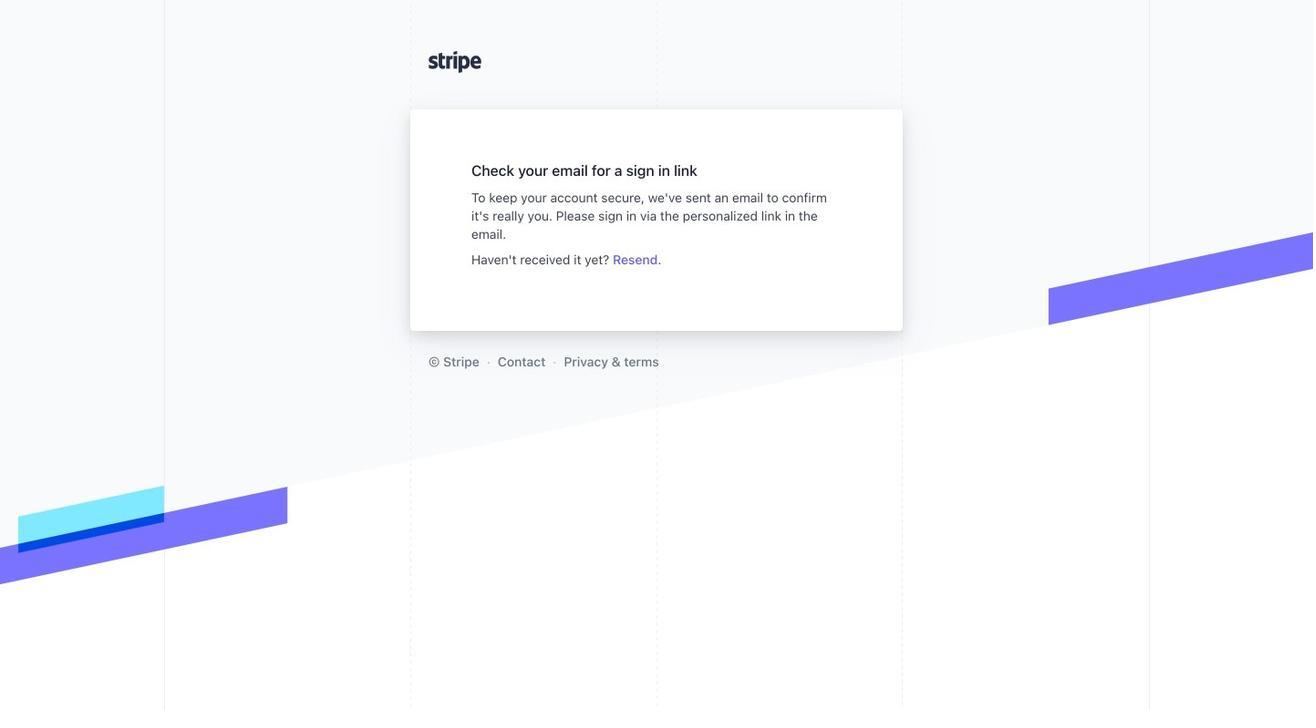 Task type: vqa. For each thing, say whether or not it's contained in the screenshot.
link
no



Task type: locate. For each thing, give the bounding box(es) containing it.
stripe image
[[429, 51, 481, 73]]



